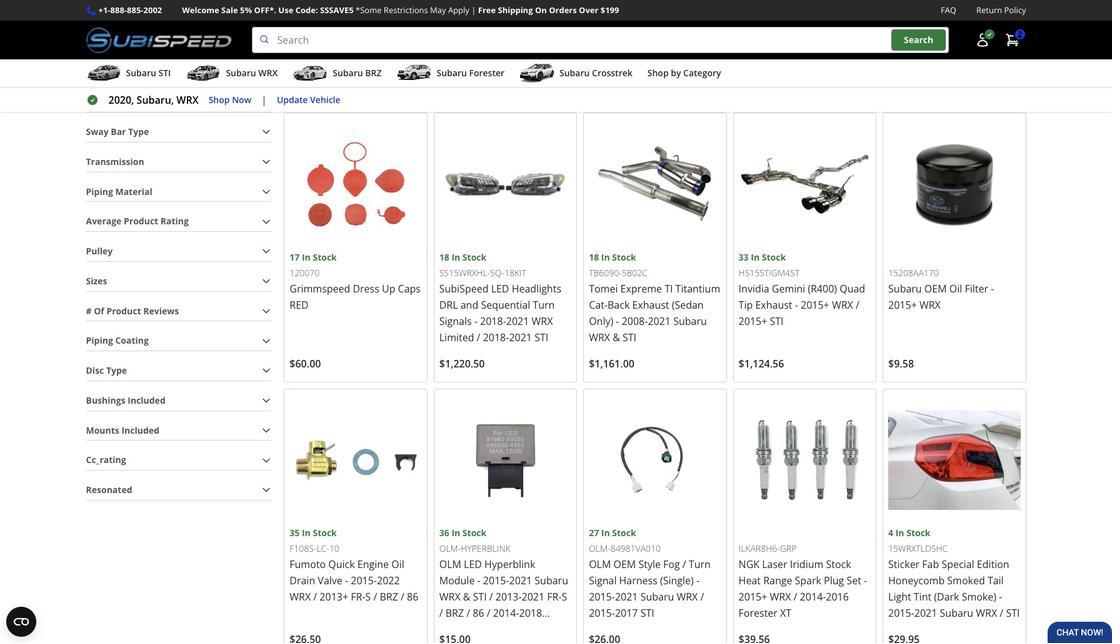 Task type: vqa. For each thing, say whether or not it's contained in the screenshot.
Boot
yes



Task type: describe. For each thing, give the bounding box(es) containing it.
piping material button
[[86, 182, 271, 201]]

2017 inside 36 in stock olm-hyperblink olm led hyperblink module - 2015-2021 subaru wrx & sti / 2013-2021 fr-s / brz / 86 / 2014-2018 forester / 2013-2017 crosstrek / 2012
[[513, 623, 536, 637]]

turn inside 18 in stock ss15wrxhl-sq-18kit subispeed led headlights drl and sequential turn signals - 2018-2021 wrx limited / 2018-2021 sti
[[533, 298, 555, 312]]

2015- inside jdm station alcantara style ebrake boot with red stitching - 2015-2020 subaru wrx & sti
[[488, 38, 514, 52]]

35
[[290, 527, 300, 539]]

in for sticker
[[896, 527, 904, 539]]

888-
[[110, 4, 127, 16]]

wrx inside 4 in stock 15wrxtldshc sticker fab special edition honeycomb smoked tail light tint (dark smoke) - 2015-2021 subaru wrx / sti
[[976, 607, 997, 620]]

2 vertical spatial 2018-
[[483, 331, 509, 344]]

subaru wrx
[[226, 67, 278, 79]]

oem inside 27 in stock olm-84981va010 olm oem style fog / turn signal harness (single) - 2015-2021 subaru wrx / 2015-2017 sti
[[614, 558, 636, 571]]

special
[[942, 558, 974, 572]]

subispeed inside subispeed facelift jdm style drl bezel - 2018-2021 subaru wrx / sti
[[290, 6, 339, 20]]

$1,220.50
[[439, 357, 485, 371]]

wrx inside 33 in stock hs15stigm4st invidia gemini (r400) quad tip exhaust - 2015+ wrx / 2015+ sti
[[832, 298, 853, 312]]

bushings
[[86, 394, 125, 406]]

transmission
[[86, 156, 144, 167]]

in for grimmspeed
[[302, 251, 311, 263]]

kit
[[739, 22, 751, 36]]

led inside 36 in stock olm-hyperblink olm led hyperblink module - 2015-2021 subaru wrx & sti / 2013-2021 fr-s / brz / 86 / 2014-2018 forester / 2013-2017 crosstrek / 2012
[[464, 558, 482, 571]]

shop now
[[209, 94, 251, 105]]

axle
[[942, 6, 961, 20]]

titantium
[[675, 282, 720, 296]]

turn inside 27 in stock olm-84981va010 olm oem style fog / turn signal harness (single) - 2015-2021 subaru wrx / 2015-2017 sti
[[689, 558, 711, 571]]

subaru inside "dropdown button"
[[226, 67, 256, 79]]

red
[[290, 298, 309, 312]]

subaru sti
[[126, 67, 171, 79]]

off*.
[[254, 4, 276, 16]]

fumoto quick engine oil drain valve - 2015-2022 wrx / 2013+ fr-s / brz / 86 image
[[290, 394, 422, 526]]

light
[[888, 590, 911, 604]]

factionfab
[[888, 6, 939, 20]]

f108s-
[[290, 543, 317, 555]]

subaru up vehicle
[[333, 67, 363, 79]]

cc_rating
[[86, 454, 126, 466]]

wrx inside subispeed facelift jdm style drl bezel - 2018-2021 subaru wrx / sti
[[326, 38, 347, 52]]

subaru forester
[[437, 67, 504, 79]]

back inside factionfab axle back exhaust - 2015+ wrx / 2015+ sti
[[964, 6, 986, 20]]

jdm inside jdm station alcantara style ebrake boot with red stitching - 2015-2020 subaru wrx & sti
[[439, 6, 458, 20]]

sticker
[[888, 558, 920, 572]]

sti inside 18 in stock tb6090-sb02c tomei expreme ti titantium cat-back exhaust (sedan only) - 2008-2021 subaru wrx & sti
[[623, 331, 636, 344]]

0 vertical spatial product
[[124, 215, 158, 227]]

in for sb02c
[[601, 251, 610, 263]]

module
[[439, 574, 475, 588]]

sti inside factionfab axle back exhaust - 2015+ wrx / 2015+ sti
[[920, 38, 933, 52]]

2020, subaru, wrx
[[108, 93, 199, 107]]

dress
[[353, 282, 379, 296]]

sti inside 33 in stock hs15stigm4st invidia gemini (r400) quad tip exhaust - 2015+ wrx / 2015+ sti
[[770, 314, 784, 328]]

return
[[976, 4, 1002, 16]]

36 in stock olm-hyperblink olm led hyperblink module - 2015-2021 subaru wrx & sti / 2013-2021 fr-s / brz / 86 / 2014-2018 forester / 2013-2017 crosstrek / 2012
[[439, 527, 568, 643]]

& inside 36 in stock olm-hyperblink olm led hyperblink module - 2015-2021 subaru wrx & sti / 2013-2021 fr-s / brz / 86 / 2014-2018 forester / 2013-2017 crosstrek / 2012
[[463, 590, 470, 604]]

headlights
[[512, 282, 561, 296]]

2 button
[[999, 28, 1026, 53]]

crosstrek inside the "subaru crosstrek" dropdown button
[[592, 67, 632, 79]]

exhaust inside 33 in stock hs15stigm4st invidia gemini (r400) quad tip exhaust - 2015+ wrx / 2015+ sti
[[755, 298, 792, 312]]

ngk laser iridium stock heat range spark plug set - 2015+ wrx / 2014-2016 forester xt image
[[739, 394, 871, 526]]

bushings included button
[[86, 391, 271, 410]]

- inside oem rain guard deflector kit - 2015-2020 subaru wrx & sti
[[753, 22, 757, 36]]

sway
[[86, 126, 109, 138]]

of
[[94, 305, 104, 317]]

sti inside 27 in stock olm-84981va010 olm oem style fog / turn signal harness (single) - 2015-2021 subaru wrx / 2015-2017 sti
[[641, 607, 654, 620]]

2020,
[[108, 93, 134, 107]]

/ inside subispeed facelift jdm style drl bezel - 2018-2021 subaru wrx / sti
[[350, 38, 353, 52]]

button image
[[975, 33, 990, 48]]

wrx inside subaru oem oil filter - 2015+ wrx
[[920, 298, 941, 312]]

bar
[[111, 126, 126, 138]]

2015+ down factionfab
[[888, 38, 917, 52]]

red
[[522, 22, 540, 36]]

18 for tomei expreme ti titantium cat-back exhaust (sedan only) - 2008-2021 subaru wrx & sti
[[589, 251, 599, 263]]

plug
[[824, 574, 844, 588]]

now
[[232, 94, 251, 105]]

sway bar type
[[86, 126, 149, 138]]

subaru brz
[[333, 67, 382, 79]]

subaru inside dropdown button
[[560, 67, 590, 79]]

boot
[[474, 22, 497, 36]]

subaru inside 18 in stock tb6090-sb02c tomei expreme ti titantium cat-back exhaust (sedan only) - 2008-2021 subaru wrx & sti
[[673, 314, 707, 328]]

ilkar8h6-
[[739, 543, 780, 555]]

grimmspeed
[[290, 282, 350, 296]]

drain
[[290, 574, 315, 588]]

ebrake
[[439, 22, 472, 36]]

86 inside 36 in stock olm-hyperblink olm led hyperblink module - 2015-2021 subaru wrx & sti / 2013-2021 fr-s / brz / 86 / 2014-2018 forester / 2013-2017 crosstrek / 2012
[[473, 607, 484, 620]]

open widget image
[[6, 607, 36, 637]]

885-
[[127, 4, 143, 16]]

sticker fab special edition honeycomb smoked tail light tint (dark smoke) - 2015-2021 subaru wrx / sti image
[[888, 394, 1021, 526]]

ngk
[[739, 558, 760, 571]]

factionfab axle back exhaust - 2015+ wrx / 2015+ sti
[[888, 6, 992, 52]]

fog
[[663, 558, 680, 571]]

tomei
[[589, 282, 618, 296]]

2015+ down '(r400)'
[[801, 298, 829, 312]]

type inside dropdown button
[[106, 364, 127, 376]]

oem inside subaru oem oil filter - 2015+ wrx
[[924, 282, 947, 296]]

ilkar8h6-grp ngk laser iridium stock heat range spark plug set - 2015+ wrx / 2014-2016 forester xt
[[739, 543, 867, 620]]

category
[[683, 67, 721, 79]]

subispeed led headlights drl and sequential turn signals - 2018-2021 wrx limited / 2018-2021 sti image
[[439, 118, 571, 251]]

2015- inside 36 in stock olm-hyperblink olm led hyperblink module - 2015-2021 subaru wrx & sti / 2013-2021 fr-s / brz / 86 / 2014-2018 forester / 2013-2017 crosstrek / 2012
[[483, 574, 509, 588]]

a subaru wrx thumbnail image image
[[186, 64, 221, 83]]

subaru up '$65.00'
[[437, 67, 467, 79]]

piping coating
[[86, 335, 149, 346]]

a subaru forester thumbnail image image
[[397, 64, 432, 83]]

$139.00
[[290, 81, 327, 95]]

guard
[[787, 6, 816, 20]]

resonated
[[86, 484, 132, 496]]

$430.00
[[888, 81, 925, 95]]

material
[[115, 185, 152, 197]]

in for hyperblink
[[452, 527, 460, 539]]

led inside 18 in stock ss15wrxhl-sq-18kit subispeed led headlights drl and sequential turn signals - 2018-2021 wrx limited / 2018-2021 sti
[[491, 282, 509, 296]]

sidemarkers
[[661, 6, 719, 20]]

subaru wrx button
[[186, 62, 278, 87]]

2016
[[826, 590, 849, 604]]

stock for sticker
[[907, 527, 931, 539]]

station
[[461, 6, 494, 20]]

deflector
[[818, 6, 861, 20]]

- inside olm headlight sidemarkers clear - 2015-2021 subaru wrx & sti
[[616, 22, 619, 36]]

oil inside 35 in stock f108s-lc-10 fumoto quick engine oil drain valve - 2015-2022 wrx / 2013+ fr-s / brz / 86
[[391, 558, 404, 571]]

tail
[[988, 574, 1004, 588]]

subaru oem oil filter - 2015+ wrx image
[[888, 118, 1021, 251]]

2
[[1017, 28, 1022, 40]]

brz inside 35 in stock f108s-lc-10 fumoto quick engine oil drain valve - 2015-2022 wrx / 2013+ fr-s / brz / 86
[[380, 590, 398, 604]]

1 vertical spatial product
[[107, 305, 141, 317]]

17
[[290, 251, 300, 263]]

code:
[[296, 4, 318, 16]]

- inside factionfab axle back exhaust - 2015+ wrx / 2015+ sti
[[928, 22, 931, 36]]

2018- inside subispeed facelift jdm style drl bezel - 2018-2021 subaru wrx / sti
[[344, 22, 370, 36]]

2015+ inside subaru oem oil filter - 2015+ wrx
[[888, 298, 917, 312]]

return policy
[[976, 4, 1026, 16]]

- inside subispeed facelift jdm style drl bezel - 2018-2021 subaru wrx / sti
[[338, 22, 342, 36]]

reviews
[[143, 305, 179, 317]]

wrx inside 18 in stock tb6090-sb02c tomei expreme ti titantium cat-back exhaust (sedan only) - 2008-2021 subaru wrx & sti
[[589, 331, 610, 344]]

alcantara
[[496, 6, 540, 20]]

0 vertical spatial 2013-
[[496, 590, 522, 604]]

*some
[[356, 4, 382, 16]]

subaru up 2020, subaru, wrx
[[126, 67, 156, 79]]

subaru inside subaru oem oil filter - 2015+ wrx
[[888, 282, 922, 296]]

2014- inside ilkar8h6-grp ngk laser iridium stock heat range spark plug set - 2015+ wrx / 2014-2016 forester xt
[[800, 590, 826, 604]]

iridium
[[790, 558, 823, 571]]

stock for sb02c
[[612, 251, 636, 263]]

subaru brz button
[[293, 62, 382, 87]]

rating
[[161, 215, 189, 227]]

subispeed facelift jdm style drl bezel - 2018-2021 subaru wrx / sti
[[290, 6, 421, 52]]

& inside 18 in stock tb6090-sb02c tomei expreme ti titantium cat-back exhaust (sedan only) - 2008-2021 subaru wrx & sti
[[613, 331, 620, 344]]

brz inside dropdown button
[[365, 67, 382, 79]]

sti inside 36 in stock olm-hyperblink olm led hyperblink module - 2015-2021 subaru wrx & sti / 2013-2021 fr-s / brz / 86 / 2014-2018 forester / 2013-2017 crosstrek / 2012
[[473, 590, 487, 604]]

4
[[888, 527, 893, 539]]

mounts
[[86, 424, 119, 436]]

18kit
[[504, 267, 526, 279]]

wrx inside 36 in stock olm-hyperblink olm led hyperblink module - 2015-2021 subaru wrx & sti / 2013-2021 fr-s / brz / 86 / 2014-2018 forester / 2013-2017 crosstrek / 2012
[[439, 590, 460, 604]]

fab
[[922, 558, 939, 572]]

- inside ilkar8h6-grp ngk laser iridium stock heat range spark plug set - 2015+ wrx / 2014-2016 forester xt
[[864, 574, 867, 588]]

free
[[478, 4, 496, 16]]

drl inside subispeed facelift jdm style drl bezel - 2018-2021 subaru wrx / sti
[[290, 22, 308, 36]]

- inside 4 in stock 15wrxtldshc sticker fab special edition honeycomb smoked tail light tint (dark smoke) - 2015-2021 subaru wrx / sti
[[999, 590, 1002, 604]]

bezel
[[311, 22, 336, 36]]

fr- inside 35 in stock f108s-lc-10 fumoto quick engine oil drain valve - 2015-2022 wrx / 2013+ fr-s / brz / 86
[[351, 590, 365, 604]]

2020 inside jdm station alcantara style ebrake boot with red stitching - 2015-2020 subaru wrx & sti
[[514, 38, 537, 52]]

- inside jdm station alcantara style ebrake boot with red stitching - 2015-2020 subaru wrx & sti
[[482, 38, 485, 52]]

exhaust inside factionfab axle back exhaust - 2015+ wrx / 2015+ sti
[[888, 22, 925, 36]]

& inside olm headlight sidemarkers clear - 2015-2021 subaru wrx & sti
[[613, 38, 620, 52]]

stock inside ilkar8h6-grp ngk laser iridium stock heat range spark plug set - 2015+ wrx / 2014-2016 forester xt
[[826, 558, 851, 571]]

forester inside 36 in stock olm-hyperblink olm led hyperblink module - 2015-2021 subaru wrx & sti / 2013-2021 fr-s / brz / 86 / 2014-2018 forester / 2013-2017 crosstrek / 2012
[[439, 623, 478, 637]]

1 vertical spatial 2018-
[[480, 314, 506, 328]]

jdm inside subispeed facelift jdm style drl bezel - 2018-2021 subaru wrx / sti
[[377, 6, 396, 20]]

15208aa170
[[888, 267, 939, 279]]

subaru inside oem rain guard deflector kit - 2015-2020 subaru wrx & sti
[[811, 22, 844, 36]]

27
[[589, 527, 599, 539]]

2008-
[[622, 314, 648, 328]]

sti inside olm headlight sidemarkers clear - 2015-2021 subaru wrx & sti
[[623, 38, 636, 52]]

subaru inside subispeed facelift jdm style drl bezel - 2018-2021 subaru wrx / sti
[[290, 38, 323, 52]]

2015- inside 4 in stock 15wrxtldshc sticker fab special edition honeycomb smoked tail light tint (dark smoke) - 2015-2021 subaru wrx / sti
[[888, 607, 914, 620]]

piping for piping coating
[[86, 335, 113, 346]]

18 for subispeed led headlights drl and sequential turn signals - 2018-2021 wrx limited / 2018-2021 sti
[[439, 251, 449, 263]]

ti
[[665, 282, 673, 296]]

0 horizontal spatial |
[[261, 93, 267, 107]]

2017 inside 27 in stock olm-84981va010 olm oem style fog / turn signal harness (single) - 2015-2021 subaru wrx / 2015-2017 sti
[[615, 607, 638, 620]]

sti inside oem rain guard deflector kit - 2015-2020 subaru wrx & sti
[[749, 38, 762, 52]]

by
[[671, 67, 681, 79]]

average product rating
[[86, 215, 189, 227]]

olm for olm led hyperblink module - 2015-2021 subaru wrx & sti / 2013-2021 fr-s / brz / 86 / 2014-2018 forester / 2013-2017 crosstrek / 2012
[[439, 558, 461, 571]]

$60.00
[[290, 357, 321, 371]]

drl inside 18 in stock ss15wrxhl-sq-18kit subispeed led headlights drl and sequential turn signals - 2018-2021 wrx limited / 2018-2021 sti
[[439, 298, 458, 312]]

forester inside ilkar8h6-grp ngk laser iridium stock heat range spark plug set - 2015+ wrx / 2014-2016 forester xt
[[739, 607, 778, 620]]

subispeed logo image
[[86, 27, 232, 53]]

orders
[[549, 4, 577, 16]]

18 in stock ss15wrxhl-sq-18kit subispeed led headlights drl and sequential turn signals - 2018-2021 wrx limited / 2018-2021 sti
[[439, 251, 561, 344]]

oem rain guard deflector kit - 2015-2020 subaru wrx & sti
[[739, 6, 868, 52]]

- inside 33 in stock hs15stigm4st invidia gemini (r400) quad tip exhaust - 2015+ wrx / 2015+ sti
[[795, 298, 798, 312]]

back inside 18 in stock tb6090-sb02c tomei expreme ti titantium cat-back exhaust (sedan only) - 2008-2021 subaru wrx & sti
[[608, 298, 630, 312]]

- inside 27 in stock olm-84981va010 olm oem style fog / turn signal harness (single) - 2015-2021 subaru wrx / 2015-2017 sti
[[696, 574, 700, 588]]

2015- inside oem rain guard deflector kit - 2015-2020 subaru wrx & sti
[[759, 22, 785, 36]]

& inside oem rain guard deflector kit - 2015-2020 subaru wrx & sti
[[739, 38, 746, 52]]

wrx inside 27 in stock olm-84981va010 olm oem style fog / turn signal harness (single) - 2015-2021 subaru wrx / 2015-2017 sti
[[677, 590, 698, 604]]

wrx inside olm headlight sidemarkers clear - 2015-2021 subaru wrx & sti
[[589, 38, 610, 52]]

wrx inside 35 in stock f108s-lc-10 fumoto quick engine oil drain valve - 2015-2022 wrx / 2013+ fr-s / brz / 86
[[290, 590, 311, 604]]

2015+ inside ilkar8h6-grp ngk laser iridium stock heat range spark plug set - 2015+ wrx / 2014-2016 forester xt
[[739, 590, 767, 604]]

- inside 18 in stock tb6090-sb02c tomei expreme ti titantium cat-back exhaust (sedan only) - 2008-2021 subaru wrx & sti
[[616, 314, 619, 328]]

stock for lc-
[[313, 527, 337, 539]]



Task type: locate. For each thing, give the bounding box(es) containing it.
subaru inside 36 in stock olm-hyperblink olm led hyperblink module - 2015-2021 subaru wrx & sti / 2013-2021 fr-s / brz / 86 / 2014-2018 forester / 2013-2017 crosstrek / 2012
[[535, 574, 568, 588]]

18 inside 18 in stock tb6090-sb02c tomei expreme ti titantium cat-back exhaust (sedan only) - 2008-2021 subaru wrx & sti
[[589, 251, 599, 263]]

$1,161.00
[[589, 357, 634, 371]]

jdm station alcantara style ebrake boot with red stitching - 2015-2020 subaru wrx & sti
[[439, 6, 565, 68]]

stock up 120070
[[313, 251, 337, 263]]

sizes
[[86, 275, 107, 287]]

type inside dropdown button
[[128, 126, 149, 138]]

style left the over
[[543, 6, 565, 20]]

included for bushings included
[[128, 394, 166, 406]]

stock up 84981va010
[[612, 527, 636, 539]]

sti down factionfab
[[920, 38, 933, 52]]

oem inside oem rain guard deflector kit - 2015-2020 subaru wrx & sti
[[739, 6, 761, 20]]

sti down harness at the right
[[641, 607, 654, 620]]

0 horizontal spatial style
[[399, 6, 421, 20]]

2 piping from the top
[[86, 335, 113, 346]]

2015+ down 15208aa170
[[888, 298, 917, 312]]

subaru up $30.00
[[560, 67, 590, 79]]

stock for 84981va010
[[612, 527, 636, 539]]

0 vertical spatial |
[[471, 4, 476, 16]]

wrx down the a subaru wrx thumbnail image
[[177, 93, 199, 107]]

exhaust down factionfab
[[888, 22, 925, 36]]

lc-
[[317, 543, 329, 555]]

& down kit
[[739, 38, 746, 52]]

a subaru brz thumbnail image image
[[293, 64, 328, 83]]

84981va010
[[611, 543, 661, 555]]

2015+ down heat
[[739, 590, 767, 604]]

drl down code:
[[290, 22, 308, 36]]

grimmspeed dress up caps red image
[[290, 118, 422, 251]]

- down and
[[474, 314, 478, 328]]

1 vertical spatial piping
[[86, 335, 113, 346]]

10
[[329, 543, 339, 555]]

in inside 17 in stock 120070 grimmspeed dress up caps red
[[302, 251, 311, 263]]

stock for hyperblink
[[463, 527, 486, 539]]

1 piping from the top
[[86, 185, 113, 197]]

sway bar type button
[[86, 123, 271, 142]]

forester inside dropdown button
[[469, 67, 504, 79]]

2 horizontal spatial oem
[[924, 282, 947, 296]]

piping inside dropdown button
[[86, 335, 113, 346]]

stock inside 33 in stock hs15stigm4st invidia gemini (r400) quad tip exhaust - 2015+ wrx / 2015+ sti
[[762, 251, 786, 263]]

exhaust inside 18 in stock tb6090-sb02c tomei expreme ti titantium cat-back exhaust (sedan only) - 2008-2021 subaru wrx & sti
[[632, 298, 669, 312]]

/ inside 4 in stock 15wrxtldshc sticker fab special edition honeycomb smoked tail light tint (dark smoke) - 2015-2021 subaru wrx / sti
[[1000, 607, 1003, 620]]

brz left a subaru forester thumbnail image
[[365, 67, 382, 79]]

2 s from the left
[[562, 590, 567, 604]]

wrx down quad
[[832, 298, 853, 312]]

stock for grimmspeed
[[313, 251, 337, 263]]

1 fr- from the left
[[351, 590, 365, 604]]

sti down edition
[[1006, 607, 1020, 620]]

(r400)
[[808, 282, 837, 296]]

0 horizontal spatial drl
[[290, 22, 308, 36]]

type
[[128, 126, 149, 138], [106, 364, 127, 376]]

1 horizontal spatial fr-
[[547, 590, 562, 604]]

stock up plug
[[826, 558, 851, 571]]

1 olm- from the left
[[439, 543, 461, 555]]

1 horizontal spatial drl
[[439, 298, 458, 312]]

wrx down 15208aa170
[[920, 298, 941, 312]]

86 inside 35 in stock f108s-lc-10 fumoto quick engine oil drain valve - 2015-2022 wrx / 2013+ fr-s / brz / 86
[[407, 590, 418, 604]]

wrx
[[847, 22, 868, 36], [965, 22, 986, 36], [326, 38, 347, 52], [589, 38, 610, 52], [475, 55, 497, 68], [258, 67, 278, 79], [177, 93, 199, 107], [832, 298, 853, 312], [920, 298, 941, 312], [532, 314, 553, 328], [589, 331, 610, 344], [290, 590, 311, 604], [439, 590, 460, 604], [677, 590, 698, 604], [770, 590, 791, 604], [976, 607, 997, 620]]

drl up signals
[[439, 298, 458, 312]]

0 vertical spatial crosstrek
[[592, 67, 632, 79]]

- right clear
[[616, 22, 619, 36]]

1 vertical spatial oil
[[391, 558, 404, 571]]

stock up the hs15stigm4st
[[762, 251, 786, 263]]

wrx down headlights
[[532, 314, 553, 328]]

expreme
[[620, 282, 662, 296]]

/ inside factionfab axle back exhaust - 2015+ wrx / 2015+ sti
[[989, 22, 992, 36]]

type right disc
[[106, 364, 127, 376]]

1 horizontal spatial shop
[[647, 67, 669, 79]]

tomei expreme ti titantium cat-back exhaust (sedan only) - 2008-2021 subaru wrx & sti image
[[589, 118, 721, 251]]

- down factionfab
[[928, 22, 931, 36]]

2021 inside 4 in stock 15wrxtldshc sticker fab special edition honeycomb smoked tail light tint (dark smoke) - 2015-2021 subaru wrx / sti
[[914, 607, 937, 620]]

xt
[[780, 607, 791, 620]]

forester left xt
[[739, 607, 778, 620]]

0 vertical spatial 86
[[407, 590, 418, 604]]

subaru down harness at the right
[[641, 590, 674, 604]]

sssave5
[[320, 4, 354, 16]]

update
[[277, 94, 308, 105]]

cc_rating button
[[86, 451, 271, 470]]

olm
[[589, 6, 611, 20], [439, 558, 461, 571], [589, 558, 611, 571]]

1 horizontal spatial crosstrek
[[592, 67, 632, 79]]

search
[[904, 34, 933, 46]]

1 horizontal spatial 2017
[[615, 607, 638, 620]]

1 vertical spatial |
[[261, 93, 267, 107]]

/ inside 18 in stock ss15wrxhl-sq-18kit subispeed led headlights drl and sequential turn signals - 2018-2021 wrx limited / 2018-2021 sti
[[477, 331, 480, 344]]

piping coating button
[[86, 331, 271, 351]]

sti inside jdm station alcantara style ebrake boot with red stitching - 2015-2020 subaru wrx & sti
[[509, 55, 523, 68]]

laser
[[762, 558, 787, 571]]

gemini
[[772, 282, 805, 296]]

2021 inside subispeed facelift jdm style drl bezel - 2018-2021 subaru wrx / sti
[[370, 22, 393, 36]]

0 horizontal spatial 2017
[[513, 623, 536, 637]]

piping up the average
[[86, 185, 113, 197]]

- right module
[[477, 574, 481, 588]]

0 vertical spatial 2017
[[615, 607, 638, 620]]

2015-
[[621, 22, 648, 36], [759, 22, 785, 36], [488, 38, 514, 52], [351, 574, 377, 588], [483, 574, 509, 588], [589, 590, 615, 604], [589, 607, 615, 620], [888, 607, 914, 620]]

0 vertical spatial included
[[128, 394, 166, 406]]

product down material
[[124, 215, 158, 227]]

tint
[[914, 590, 932, 604]]

0 horizontal spatial crosstrek
[[439, 639, 484, 643]]

sti down kit
[[749, 38, 762, 52]]

oem
[[739, 6, 761, 20], [924, 282, 947, 296], [614, 558, 636, 571]]

stock for invidia
[[762, 251, 786, 263]]

stock inside 4 in stock 15wrxtldshc sticker fab special edition honeycomb smoked tail light tint (dark smoke) - 2015-2021 subaru wrx / sti
[[907, 527, 931, 539]]

olm headlight sidemarkers clear - 2015-2021 subaru wrx & sti
[[589, 6, 719, 52]]

included inside bushings included dropdown button
[[128, 394, 166, 406]]

0 vertical spatial 2014-
[[800, 590, 826, 604]]

in for lc-
[[302, 527, 311, 539]]

olm for olm oem style fog / turn signal harness (single) - 2015-2021 subaru wrx / 2015-2017 sti
[[589, 558, 611, 571]]

welcome sale 5% off*. use code: sssave5
[[182, 4, 354, 16]]

search button
[[891, 30, 946, 51]]

fr- inside 36 in stock olm-hyperblink olm led hyperblink module - 2015-2021 subaru wrx & sti / 2013-2021 fr-s / brz / 86 / 2014-2018 forester / 2013-2017 crosstrek / 2012
[[547, 590, 562, 604]]

stock up hyperblink
[[463, 527, 486, 539]]

- right kit
[[753, 22, 757, 36]]

0 vertical spatial turn
[[533, 298, 555, 312]]

s
[[365, 590, 371, 604], [562, 590, 567, 604]]

subaru down bezel
[[290, 38, 323, 52]]

subaru up 2018
[[535, 574, 568, 588]]

0 vertical spatial brz
[[365, 67, 382, 79]]

stock up lc-
[[313, 527, 337, 539]]

subaru inside 27 in stock olm-84981va010 olm oem style fog / turn signal harness (single) - 2015-2021 subaru wrx / 2015-2017 sti
[[641, 590, 674, 604]]

s inside 36 in stock olm-hyperblink olm led hyperblink module - 2015-2021 subaru wrx & sti / 2013-2021 fr-s / brz / 86 / 2014-2018 forester / 2013-2017 crosstrek / 2012
[[562, 590, 567, 604]]

2021 inside olm headlight sidemarkers clear - 2015-2021 subaru wrx & sti
[[648, 22, 670, 36]]

tip
[[739, 298, 753, 312]]

0 vertical spatial type
[[128, 126, 149, 138]]

1 horizontal spatial exhaust
[[755, 298, 792, 312]]

in right '35'
[[302, 527, 311, 539]]

1 vertical spatial 86
[[473, 607, 484, 620]]

& down only) at the right of the page
[[613, 331, 620, 344]]

tb6090-
[[589, 267, 622, 279]]

1 vertical spatial forester
[[739, 607, 778, 620]]

olm inside olm headlight sidemarkers clear - 2015-2021 subaru wrx & sti
[[589, 6, 611, 20]]

1 vertical spatial shop
[[209, 94, 230, 105]]

led
[[491, 282, 509, 296], [464, 558, 482, 571]]

- inside 18 in stock ss15wrxhl-sq-18kit subispeed led headlights drl and sequential turn signals - 2018-2021 wrx limited / 2018-2021 sti
[[474, 314, 478, 328]]

olm- inside 27 in stock olm-84981va010 olm oem style fog / turn signal harness (single) - 2015-2021 subaru wrx / 2015-2017 sti
[[589, 543, 611, 555]]

0 horizontal spatial led
[[464, 558, 482, 571]]

2 horizontal spatial exhaust
[[888, 22, 925, 36]]

0 vertical spatial forester
[[469, 67, 504, 79]]

0 vertical spatial 2020
[[785, 22, 808, 36]]

included down bushings included
[[122, 424, 159, 436]]

1 horizontal spatial oil
[[949, 282, 962, 296]]

wrx inside "dropdown button"
[[258, 67, 278, 79]]

subaru inside 4 in stock 15wrxtldshc sticker fab special edition honeycomb smoked tail light tint (dark smoke) - 2015-2021 subaru wrx / sti
[[940, 607, 973, 620]]

2017
[[615, 607, 638, 620], [513, 623, 536, 637]]

style for subispeed facelift jdm style drl bezel - 2018-2021 subaru wrx / sti
[[399, 6, 421, 20]]

in for invidia
[[751, 251, 760, 263]]

in right 33
[[751, 251, 760, 263]]

subispeed inside 18 in stock ss15wrxhl-sq-18kit subispeed led headlights drl and sequential turn signals - 2018-2021 wrx limited / 2018-2021 sti
[[439, 282, 489, 296]]

in right 27
[[601, 527, 610, 539]]

apply
[[448, 4, 469, 16]]

- inside 36 in stock olm-hyperblink olm led hyperblink module - 2015-2021 subaru wrx & sti / 2013-2021 fr-s / brz / 86 / 2014-2018 forester / 2013-2017 crosstrek / 2012
[[477, 574, 481, 588]]

wrx down stitching
[[475, 55, 497, 68]]

fumoto
[[290, 558, 326, 571]]

0 vertical spatial piping
[[86, 185, 113, 197]]

2015- inside 35 in stock f108s-lc-10 fumoto quick engine oil drain valve - 2015-2022 wrx / 2013+ fr-s / brz / 86
[[351, 574, 377, 588]]

oil left the filter
[[949, 282, 962, 296]]

led down sq-
[[491, 282, 509, 296]]

wrx down module
[[439, 590, 460, 604]]

2 horizontal spatial style
[[639, 558, 661, 571]]

olm-
[[439, 543, 461, 555], [589, 543, 611, 555]]

sti inside 4 in stock 15wrxtldshc sticker fab special edition honeycomb smoked tail light tint (dark smoke) - 2015-2021 subaru wrx / sti
[[1006, 607, 1020, 620]]

0 horizontal spatial jdm
[[377, 6, 396, 20]]

1 horizontal spatial olm-
[[589, 543, 611, 555]]

2014- down "spark"
[[800, 590, 826, 604]]

s inside 35 in stock f108s-lc-10 fumoto quick engine oil drain valve - 2015-2022 wrx / 2013+ fr-s / brz / 86
[[365, 590, 371, 604]]

sti down 2008-
[[623, 331, 636, 344]]

included
[[128, 394, 166, 406], [122, 424, 159, 436]]

1 horizontal spatial style
[[543, 6, 565, 20]]

turn up (single)
[[689, 558, 711, 571]]

update vehicle button
[[277, 93, 340, 107]]

jdm up ebrake
[[439, 6, 458, 20]]

0 horizontal spatial 86
[[407, 590, 418, 604]]

2015- inside olm headlight sidemarkers clear - 2015-2021 subaru wrx & sti
[[621, 22, 648, 36]]

1 s from the left
[[365, 590, 371, 604]]

sti inside subispeed facelift jdm style drl bezel - 2018-2021 subaru wrx / sti
[[356, 38, 370, 52]]

wrx up update
[[258, 67, 278, 79]]

0 horizontal spatial 2020
[[514, 38, 537, 52]]

1 vertical spatial subispeed
[[439, 282, 489, 296]]

1 vertical spatial turn
[[689, 558, 711, 571]]

1 jdm from the left
[[377, 6, 396, 20]]

signal
[[589, 574, 617, 588]]

1 horizontal spatial turn
[[689, 558, 711, 571]]

1 horizontal spatial subispeed
[[439, 282, 489, 296]]

2 vertical spatial oem
[[614, 558, 636, 571]]

disc type
[[86, 364, 127, 376]]

led down hyperblink
[[464, 558, 482, 571]]

jdm
[[377, 6, 396, 20], [439, 6, 458, 20]]

in right 36
[[452, 527, 460, 539]]

2020 inside oem rain guard deflector kit - 2015-2020 subaru wrx & sti
[[785, 22, 808, 36]]

1 vertical spatial included
[[122, 424, 159, 436]]

1 horizontal spatial 2020
[[785, 22, 808, 36]]

in inside 36 in stock olm-hyperblink olm led hyperblink module - 2015-2021 subaru wrx & sti / 2013-2021 fr-s / brz / 86 / 2014-2018 forester / 2013-2017 crosstrek / 2012
[[452, 527, 460, 539]]

rain
[[764, 6, 784, 20]]

2 fr- from the left
[[547, 590, 562, 604]]

in for sq-
[[452, 251, 460, 263]]

1 vertical spatial type
[[106, 364, 127, 376]]

olm led hyperblink module - 2015-2021 subaru wrx & sti / 2013-2021 fr-s / brz / 86 / 2014-2018 forester / 2013-2017 crosstrek / 2012-2016 impreza / 2010-2014 outback image
[[439, 394, 571, 526]]

oem up kit
[[739, 6, 761, 20]]

included for mounts included
[[122, 424, 159, 436]]

| left free
[[471, 4, 476, 16]]

0 vertical spatial drl
[[290, 22, 308, 36]]

33 in stock hs15stigm4st invidia gemini (r400) quad tip exhaust - 2015+ wrx / 2015+ sti
[[739, 251, 865, 328]]

forester
[[469, 67, 504, 79], [739, 607, 778, 620], [439, 623, 478, 637]]

1 horizontal spatial led
[[491, 282, 509, 296]]

0 horizontal spatial type
[[106, 364, 127, 376]]

0 horizontal spatial back
[[608, 298, 630, 312]]

- right only) at the right of the page
[[616, 314, 619, 328]]

wrx down range
[[770, 590, 791, 604]]

/ inside 33 in stock hs15stigm4st invidia gemini (r400) quad tip exhaust - 2015+ wrx / 2015+ sti
[[856, 298, 859, 312]]

back right axle
[[964, 6, 986, 20]]

1 vertical spatial crosstrek
[[439, 639, 484, 643]]

style for jdm station alcantara style ebrake boot with red stitching - 2015-2020 subaru wrx & sti
[[543, 6, 565, 20]]

- right valve
[[345, 574, 348, 588]]

sti down gemini
[[770, 314, 784, 328]]

stock up ss15wrxhl-
[[463, 251, 486, 263]]

hyperblink
[[461, 543, 510, 555]]

1 vertical spatial oem
[[924, 282, 947, 296]]

piping material
[[86, 185, 152, 197]]

0 horizontal spatial olm-
[[439, 543, 461, 555]]

style inside 27 in stock olm-84981va010 olm oem style fog / turn signal harness (single) - 2015-2021 subaru wrx / 2015-2017 sti
[[639, 558, 661, 571]]

exhaust
[[888, 22, 925, 36], [632, 298, 669, 312], [755, 298, 792, 312]]

18 inside 18 in stock ss15wrxhl-sq-18kit subispeed led headlights drl and sequential turn signals - 2018-2021 wrx limited / 2018-2021 sti
[[439, 251, 449, 263]]

wrx inside factionfab axle back exhaust - 2015+ wrx / 2015+ sti
[[965, 22, 986, 36]]

style inside jdm station alcantara style ebrake boot with red stitching - 2015-2020 subaru wrx & sti
[[543, 6, 565, 20]]

subaru inside jdm station alcantara style ebrake boot with red stitching - 2015-2020 subaru wrx & sti
[[439, 55, 473, 68]]

back down tomei
[[608, 298, 630, 312]]

(dark
[[934, 590, 959, 604]]

1 horizontal spatial type
[[128, 126, 149, 138]]

$1,124.56
[[739, 357, 784, 371]]

brz
[[365, 67, 382, 79], [380, 590, 398, 604], [446, 607, 464, 620]]

1 horizontal spatial oem
[[739, 6, 761, 20]]

sti up subaru,
[[158, 67, 171, 79]]

0 vertical spatial 2018-
[[344, 22, 370, 36]]

- inside subaru oem oil filter - 2015+ wrx
[[991, 282, 994, 296]]

invidia gemini (r400) quad tip exhaust - 2015+ wrx / 2015+ sti image
[[739, 118, 871, 251]]

& inside jdm station alcantara style ebrake boot with red stitching - 2015-2020 subaru wrx & sti
[[499, 55, 506, 68]]

oem down 84981va010
[[614, 558, 636, 571]]

1 vertical spatial 2013-
[[487, 623, 513, 637]]

piping for piping material
[[86, 185, 113, 197]]

1 vertical spatial led
[[464, 558, 482, 571]]

exhaust down gemini
[[755, 298, 792, 312]]

stock up sb02c
[[612, 251, 636, 263]]

olm inside 36 in stock olm-hyperblink olm led hyperblink module - 2015-2021 subaru wrx & sti / 2013-2021 fr-s / brz / 86 / 2014-2018 forester / 2013-2017 crosstrek / 2012
[[439, 558, 461, 571]]

stock inside 18 in stock tb6090-sb02c tomei expreme ti titantium cat-back exhaust (sedan only) - 2008-2021 subaru wrx & sti
[[612, 251, 636, 263]]

olm oem style fog / turn signal harness (single) - 2015-2021 subaru wrx / 2015-2017 sti image
[[589, 394, 721, 526]]

0 vertical spatial shop
[[647, 67, 669, 79]]

piping inside dropdown button
[[86, 185, 113, 197]]

sti down with
[[509, 55, 523, 68]]

crosstrek
[[592, 67, 632, 79], [439, 639, 484, 643]]

subispeed up bezel
[[290, 6, 339, 20]]

wrx down smoke)
[[976, 607, 997, 620]]

olm- down 36
[[439, 543, 461, 555]]

2 vertical spatial forester
[[439, 623, 478, 637]]

type right bar
[[128, 126, 149, 138]]

1 horizontal spatial jdm
[[439, 6, 458, 20]]

welcome
[[182, 4, 219, 16]]

2020
[[785, 22, 808, 36], [514, 38, 537, 52]]

0 horizontal spatial 18
[[439, 251, 449, 263]]

& down module
[[463, 590, 470, 604]]

1 horizontal spatial 86
[[473, 607, 484, 620]]

1 horizontal spatial |
[[471, 4, 476, 16]]

2017 down 2018
[[513, 623, 536, 637]]

0 horizontal spatial shop
[[209, 94, 230, 105]]

0 vertical spatial led
[[491, 282, 509, 296]]

1 horizontal spatial 18
[[589, 251, 599, 263]]

shop now link
[[209, 93, 251, 107]]

1 vertical spatial 2017
[[513, 623, 536, 637]]

2015+ down tip at right top
[[739, 314, 767, 328]]

olm up clear
[[589, 6, 611, 20]]

1 horizontal spatial 2014-
[[800, 590, 826, 604]]

0 horizontal spatial subispeed
[[290, 6, 339, 20]]

stock inside 36 in stock olm-hyperblink olm led hyperblink module - 2015-2021 subaru wrx & sti / 2013-2021 fr-s / brz / 86 / 2014-2018 forester / 2013-2017 crosstrek / 2012
[[463, 527, 486, 539]]

0 horizontal spatial turn
[[533, 298, 555, 312]]

shop for shop by category
[[647, 67, 669, 79]]

$199
[[601, 4, 619, 16]]

stock
[[313, 251, 337, 263], [463, 251, 486, 263], [612, 251, 636, 263], [762, 251, 786, 263], [313, 527, 337, 539], [463, 527, 486, 539], [612, 527, 636, 539], [907, 527, 931, 539], [826, 558, 851, 571]]

clear
[[589, 22, 613, 36]]

+1-
[[98, 4, 110, 16]]

a subaru sti thumbnail image image
[[86, 64, 121, 83]]

15wrxtldshc
[[888, 543, 948, 555]]

wrx inside ilkar8h6-grp ngk laser iridium stock heat range spark plug set - 2015+ wrx / 2014-2016 forester xt
[[770, 590, 791, 604]]

0 vertical spatial oem
[[739, 6, 761, 20]]

2 vertical spatial brz
[[446, 607, 464, 620]]

subaru down stitching
[[439, 55, 473, 68]]

1 vertical spatial brz
[[380, 590, 398, 604]]

-
[[338, 22, 342, 36], [616, 22, 619, 36], [753, 22, 757, 36], [928, 22, 931, 36], [482, 38, 485, 52], [991, 282, 994, 296], [795, 298, 798, 312], [474, 314, 478, 328], [616, 314, 619, 328], [345, 574, 348, 588], [477, 574, 481, 588], [696, 574, 700, 588], [864, 574, 867, 588], [999, 590, 1002, 604]]

shop inside 'dropdown button'
[[647, 67, 669, 79]]

0 vertical spatial oil
[[949, 282, 962, 296]]

shop left now
[[209, 94, 230, 105]]

hs15stigm4st
[[739, 267, 800, 279]]

1 18 from the left
[[439, 251, 449, 263]]

0 horizontal spatial s
[[365, 590, 371, 604]]

18 up ss15wrxhl-
[[439, 251, 449, 263]]

sti down module
[[473, 590, 487, 604]]

0 vertical spatial back
[[964, 6, 986, 20]]

0 horizontal spatial oil
[[391, 558, 404, 571]]

engine
[[357, 558, 389, 571]]

ss15wrxhl-
[[439, 267, 490, 279]]

wrx down clear
[[589, 38, 610, 52]]

1 vertical spatial 2020
[[514, 38, 537, 52]]

may
[[430, 4, 446, 16]]

subaru,
[[137, 93, 174, 107]]

2021
[[370, 22, 393, 36], [648, 22, 670, 36], [506, 314, 529, 328], [648, 314, 671, 328], [509, 331, 532, 344], [509, 574, 532, 588], [522, 590, 545, 604], [615, 590, 638, 604], [914, 607, 937, 620]]

stitching
[[439, 38, 479, 52]]

1 vertical spatial drl
[[439, 298, 458, 312]]

1 vertical spatial 2014-
[[493, 607, 519, 620]]

search input field
[[252, 27, 949, 53]]

- down boot
[[482, 38, 485, 52]]

0 horizontal spatial 2014-
[[493, 607, 519, 620]]

- down tail
[[999, 590, 1002, 604]]

sti inside dropdown button
[[158, 67, 171, 79]]

0 horizontal spatial exhaust
[[632, 298, 669, 312]]

2014- inside 36 in stock olm-hyperblink olm led hyperblink module - 2015-2021 subaru wrx & sti / 2013-2021 fr-s / brz / 86 / 2014-2018 forester / 2013-2017 crosstrek / 2012
[[493, 607, 519, 620]]

wrx inside 18 in stock ss15wrxhl-sq-18kit subispeed led headlights drl and sequential turn signals - 2018-2021 wrx limited / 2018-2021 sti
[[532, 314, 553, 328]]

style inside subispeed facelift jdm style drl bezel - 2018-2021 subaru wrx / sti
[[399, 6, 421, 20]]

shop
[[647, 67, 669, 79], [209, 94, 230, 105]]

1 horizontal spatial s
[[562, 590, 567, 604]]

2013-
[[496, 590, 522, 604], [487, 623, 513, 637]]

2021 inside 27 in stock olm-84981va010 olm oem style fog / turn signal harness (single) - 2015-2021 subaru wrx / 2015-2017 sti
[[615, 590, 638, 604]]

0 horizontal spatial fr-
[[351, 590, 365, 604]]

subaru down (sedan
[[673, 314, 707, 328]]

17 in stock 120070 grimmspeed dress up caps red
[[290, 251, 421, 312]]

stock inside 35 in stock f108s-lc-10 fumoto quick engine oil drain valve - 2015-2022 wrx / 2013+ fr-s / brz / 86
[[313, 527, 337, 539]]

2015+ down axle
[[934, 22, 962, 36]]

jdm right 'facelift' on the left of the page
[[377, 6, 396, 20]]

wrx inside jdm station alcantara style ebrake boot with red stitching - 2015-2020 subaru wrx & sti
[[475, 55, 497, 68]]

0 vertical spatial subispeed
[[290, 6, 339, 20]]

subaru oem oil filter - 2015+ wrx
[[888, 282, 994, 312]]

86
[[407, 590, 418, 604], [473, 607, 484, 620]]

wrx down deflector
[[847, 22, 868, 36]]

olm up module
[[439, 558, 461, 571]]

olm- inside 36 in stock olm-hyperblink olm led hyperblink module - 2015-2021 subaru wrx & sti / 2013-2021 fr-s / brz / 86 / 2014-2018 forester / 2013-2017 crosstrek / 2012
[[439, 543, 461, 555]]

exhaust down the expreme
[[632, 298, 669, 312]]

2 18 from the left
[[589, 251, 599, 263]]

olm- for olm oem style fog / turn signal harness (single) - 2015-2021 subaru wrx / 2015-2017 sti
[[589, 543, 611, 555]]

crosstrek up $30.00
[[592, 67, 632, 79]]

/ inside ilkar8h6-grp ngk laser iridium stock heat range spark plug set - 2015+ wrx / 2014-2016 forester xt
[[794, 590, 797, 604]]

subispeed down ss15wrxhl-
[[439, 282, 489, 296]]

1 vertical spatial back
[[608, 298, 630, 312]]

brz inside 36 in stock olm-hyperblink olm led hyperblink module - 2015-2021 subaru wrx & sti / 2013-2021 fr-s / brz / 86 / 2014-2018 forester / 2013-2017 crosstrek / 2012
[[446, 607, 464, 620]]

0 horizontal spatial oem
[[614, 558, 636, 571]]

/
[[989, 22, 992, 36], [350, 38, 353, 52], [856, 298, 859, 312], [477, 331, 480, 344], [683, 558, 686, 571], [313, 590, 317, 604], [373, 590, 377, 604], [401, 590, 404, 604], [489, 590, 493, 604], [700, 590, 704, 604], [794, 590, 797, 604], [439, 607, 443, 620], [467, 607, 470, 620], [487, 607, 490, 620], [1000, 607, 1003, 620], [481, 623, 484, 637], [486, 639, 490, 643]]

resonated button
[[86, 481, 271, 500]]

2 olm- from the left
[[589, 543, 611, 555]]

olm- for olm led hyperblink module - 2015-2021 subaru wrx & sti / 2013-2021 fr-s / brz / 86 / 2014-2018 forester / 2013-2017 crosstrek / 2012
[[439, 543, 461, 555]]

wrx down bezel
[[326, 38, 347, 52]]

2013+
[[320, 590, 348, 604]]

a subaru crosstrek thumbnail image image
[[520, 64, 555, 83]]

in up ss15wrxhl-
[[452, 251, 460, 263]]

stock for sq-
[[463, 251, 486, 263]]

in for 84981va010
[[601, 527, 610, 539]]

product right of
[[107, 305, 141, 317]]

35 in stock f108s-lc-10 fumoto quick engine oil drain valve - 2015-2022 wrx / 2013+ fr-s / brz / 86
[[290, 527, 418, 604]]

in right 4
[[896, 527, 904, 539]]

set
[[847, 574, 861, 588]]

wrx down "return"
[[965, 22, 986, 36]]

- down gemini
[[795, 298, 798, 312]]

shop for shop now
[[209, 94, 230, 105]]

subaru down 15208aa170
[[888, 282, 922, 296]]

1 horizontal spatial back
[[964, 6, 986, 20]]

2 jdm from the left
[[439, 6, 458, 20]]

olm inside 27 in stock olm-84981va010 olm oem style fog / turn signal harness (single) - 2015-2021 subaru wrx / 2015-2017 sti
[[589, 558, 611, 571]]

2021 inside 18 in stock tb6090-sb02c tomei expreme ti titantium cat-back exhaust (sedan only) - 2008-2021 subaru wrx & sti
[[648, 314, 671, 328]]

sti down headlight
[[623, 38, 636, 52]]

update vehicle
[[277, 94, 340, 105]]



